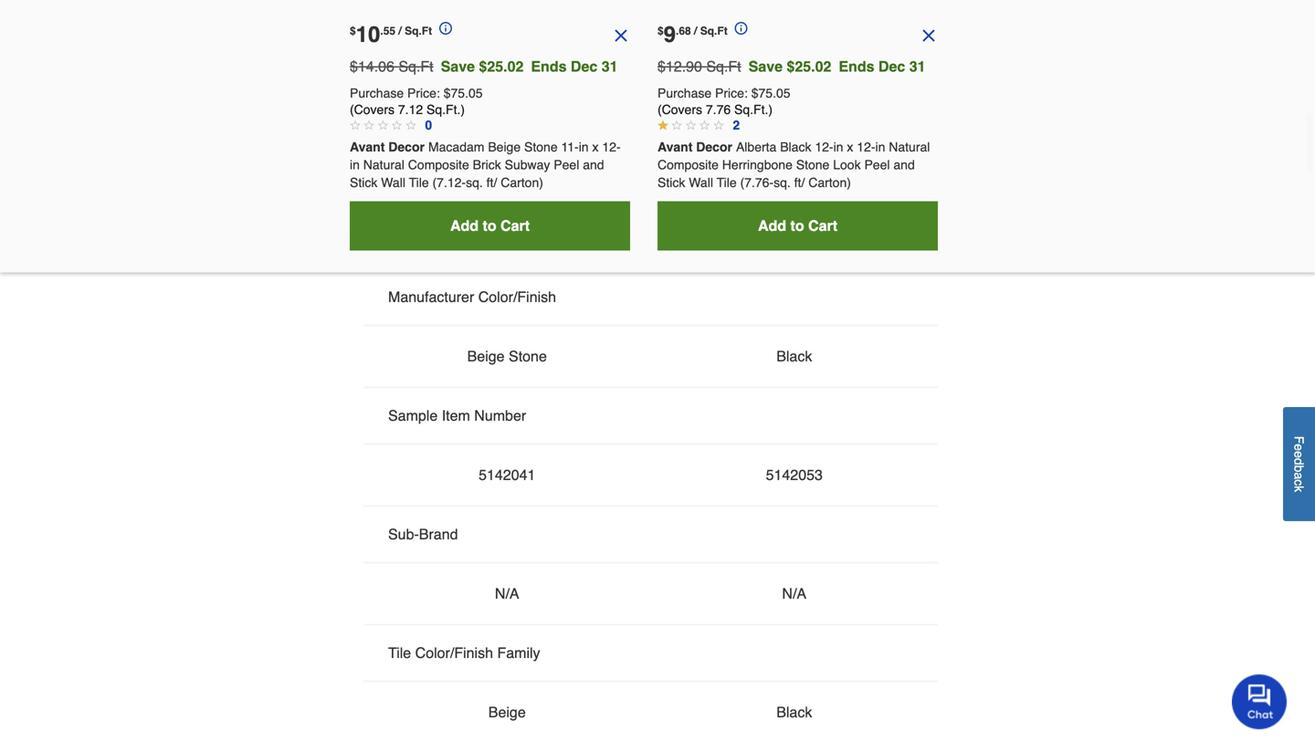 Task type: locate. For each thing, give the bounding box(es) containing it.
1 peel from the left
[[554, 158, 579, 172]]

sub-
[[388, 526, 419, 543]]

color/finish left family
[[415, 645, 493, 662]]

0 horizontal spatial $75.05
[[444, 86, 483, 100]]

0 horizontal spatial cart
[[501, 217, 530, 234]]

alberta up alberta black 12-in x 12-in natural composite herringbone stone look peel and stick wall tile (7.76-sq. ft/ carton)
[[771, 111, 818, 127]]

0 horizontal spatial sq.
[[466, 176, 483, 190]]

1 $25.02 from the left
[[479, 58, 524, 75]]

2 / from the left
[[694, 25, 697, 37]]

sq.ft right 68
[[700, 25, 728, 37]]

beige stone
[[467, 348, 547, 365]]

price: inside purchase price: $75.05 (covers 7.12 sq.ft. )
[[407, 86, 440, 100]]

31
[[602, 58, 618, 75], [909, 58, 926, 75]]

1 horizontal spatial cart
[[808, 217, 838, 234]]

$ for 9
[[658, 25, 664, 37]]

0 horizontal spatial 12-
[[602, 140, 621, 154]]

0 out of 5 stars image for 1st 0 out of 5 stars element from left
[[350, 120, 361, 131]]

1 0 out of 5 stars element from the left
[[350, 120, 361, 131]]

3 0 out of 5 stars element from the left
[[378, 120, 389, 131]]

1 horizontal spatial sq.ft.
[[734, 102, 768, 117]]

1 horizontal spatial ft/
[[794, 176, 805, 190]]

2 and from the left
[[894, 158, 915, 172]]

sq. for (7.76-
[[774, 176, 791, 190]]

1 horizontal spatial )
[[768, 102, 773, 117]]

1 add from the left
[[450, 217, 479, 234]]

0 horizontal spatial ends
[[531, 58, 567, 75]]

x right 11-
[[592, 140, 599, 154]]

1 out of 5 stars image down purchase price: $75.05 (covers 7.76 sq.ft. )
[[685, 120, 696, 131]]

alberta
[[771, 111, 818, 127], [736, 140, 777, 154]]

1 horizontal spatial stick
[[658, 176, 685, 190]]

/ inside $ 10 . 55 / sq.ft
[[399, 25, 402, 37]]

f
[[1292, 436, 1306, 444]]

31 down no image at the left top of the page
[[602, 58, 618, 75]]

$ inside $ 10 . 55 / sq.ft
[[350, 25, 356, 37]]

0 horizontal spatial avant decor
[[350, 140, 425, 154]]

and right look
[[894, 158, 915, 172]]

brand
[[419, 526, 458, 543]]

1 horizontal spatial peel
[[864, 158, 890, 172]]

and
[[583, 158, 604, 172], [894, 158, 915, 172]]

chat invite button image
[[1232, 674, 1288, 730]]

info image for 9
[[728, 15, 748, 35]]

sq. for (7.12-
[[466, 176, 483, 190]]

0 horizontal spatial and
[[583, 158, 604, 172]]

decor
[[388, 140, 425, 154], [696, 140, 732, 154]]

1 sq.ft. from the left
[[427, 102, 461, 117]]

1 0 out of 5 stars image from the left
[[350, 120, 361, 131]]

add
[[450, 217, 479, 234], [758, 217, 786, 234]]

carton) inside alberta black 12-in x 12-in natural composite herringbone stone look peel and stick wall tile (7.76-sq. ft/ carton)
[[808, 176, 851, 190]]

. up the '$12.90'
[[676, 25, 679, 37]]

0 horizontal spatial )
[[461, 102, 465, 117]]

. inside '$ 9 . 68 / sq.ft'
[[676, 25, 679, 37]]

stick left (7.12-
[[350, 176, 378, 190]]

0 horizontal spatial sq.ft.
[[427, 102, 461, 117]]

0 horizontal spatial composite
[[408, 158, 469, 172]]

) for 10
[[461, 102, 465, 117]]

) for 9
[[768, 102, 773, 117]]

sq.ft. up 0
[[427, 102, 461, 117]]

0 horizontal spatial to
[[483, 217, 496, 234]]

wall for natural
[[381, 176, 405, 190]]

2 add from the left
[[758, 217, 786, 234]]

2 1 out of 5 stars image from the left
[[685, 120, 696, 131]]

e up b
[[1292, 451, 1306, 458]]

2 composite from the left
[[658, 158, 719, 172]]

composite inside macadam beige stone 11-in x 12- in natural composite brick subway peel and stick wall tile (7.12-sq. ft/ carton)
[[408, 158, 469, 172]]

1 horizontal spatial add
[[758, 217, 786, 234]]

sq.ft. inside purchase price: $75.05 (covers 7.12 sq.ft. )
[[427, 102, 461, 117]]

save up purchase price: $75.05 (covers 7.12 sq.ft. )
[[441, 58, 475, 75]]

)
[[461, 102, 465, 117], [768, 102, 773, 117]]

$75.05 for 10
[[444, 86, 483, 100]]

avant
[[350, 140, 385, 154], [658, 140, 693, 154]]

add to cart
[[450, 217, 530, 234], [758, 217, 838, 234]]

sq. down brick
[[466, 176, 483, 190]]

composite
[[408, 158, 469, 172], [658, 158, 719, 172]]

price: inside purchase price: $75.05 (covers 7.76 sq.ft. )
[[715, 86, 748, 100]]

1 horizontal spatial $75.05
[[751, 86, 791, 100]]

0 horizontal spatial save
[[441, 58, 475, 75]]

12- inside macadam beige stone 11-in x 12- in natural composite brick subway peel and stick wall tile (7.12-sq. ft/ carton)
[[602, 140, 621, 154]]

wall inside alberta black 12-in x 12-in natural composite herringbone stone look peel and stick wall tile (7.76-sq. ft/ carton)
[[689, 176, 713, 190]]

1 horizontal spatial x
[[847, 140, 853, 154]]

add to cart button down (7.76-
[[658, 201, 938, 251]]

1 add to cart button from the left
[[350, 201, 630, 251]]

0 out of 5 stars element
[[350, 120, 361, 131], [364, 120, 375, 131], [378, 120, 389, 131], [391, 120, 402, 131], [405, 120, 416, 131]]

1 horizontal spatial 0 out of 5 stars image
[[391, 120, 402, 131]]

1 vertical spatial black
[[776, 348, 812, 365]]

5142041
[[479, 467, 536, 484]]

1 horizontal spatial 1 out of 5 stars image
[[685, 120, 696, 131]]

1 ft/ from the left
[[486, 176, 497, 190]]

carton) down subway
[[501, 176, 543, 190]]

avant decor down the 7.12
[[350, 140, 425, 154]]

1 sq. from the left
[[466, 176, 483, 190]]

0 horizontal spatial (covers
[[350, 102, 395, 117]]

(covers left the 7.12
[[350, 102, 395, 117]]

2 . from the left
[[676, 25, 679, 37]]

1 horizontal spatial dec
[[879, 58, 905, 75]]

1 1 out of 5 stars element from the left
[[658, 120, 669, 131]]

natural
[[889, 140, 930, 154], [363, 158, 405, 172], [484, 229, 531, 246], [771, 229, 818, 246]]

2 vertical spatial black
[[776, 704, 812, 721]]

1 composite from the left
[[408, 158, 469, 172]]

1 horizontal spatial and
[[894, 158, 915, 172]]

2 decor from the left
[[696, 140, 732, 154]]

peel for subway
[[554, 158, 579, 172]]

/ inside '$ 9 . 68 / sq.ft'
[[694, 25, 697, 37]]

sq.ft. inside purchase price: $75.05 (covers 7.76 sq.ft. )
[[734, 102, 768, 117]]

1 vertical spatial stone
[[796, 158, 830, 172]]

/
[[399, 25, 402, 37], [694, 25, 697, 37]]

black
[[780, 140, 811, 154], [776, 348, 812, 365], [776, 704, 812, 721]]

$25.02
[[479, 58, 524, 75], [787, 58, 831, 75]]

peel right look
[[864, 158, 890, 172]]

2 horizontal spatial 0 out of 5 stars image
[[405, 120, 416, 131]]

5142053
[[766, 467, 823, 484]]

1 vertical spatial color/finish
[[415, 645, 493, 662]]

1 horizontal spatial avant decor
[[658, 140, 732, 154]]

1 carton) from the left
[[501, 176, 543, 190]]

and right subway
[[583, 158, 604, 172]]

alberta up herringbone
[[736, 140, 777, 154]]

stone
[[524, 140, 558, 154], [796, 158, 830, 172], [509, 348, 547, 365]]

$ for 10
[[350, 25, 356, 37]]

sq.ft. up 2
[[734, 102, 768, 117]]

$75.05 down $12.90 sq.ft save $25.02 ends dec 31
[[751, 86, 791, 100]]

2 avant decor from the left
[[658, 140, 732, 154]]

0 vertical spatial alberta
[[771, 111, 818, 127]]

1 vertical spatial alberta
[[736, 140, 777, 154]]

no image
[[920, 27, 938, 45]]

1 horizontal spatial 31
[[909, 58, 926, 75]]

2 dec from the left
[[879, 58, 905, 75]]

e
[[1292, 444, 1306, 451], [1292, 451, 1306, 458]]

add to cart down (7.76-
[[758, 217, 838, 234]]

1 ) from the left
[[461, 102, 465, 117]]

1 horizontal spatial sq.
[[774, 176, 791, 190]]

wall
[[381, 176, 405, 190], [689, 176, 713, 190]]

beige up brick
[[488, 140, 521, 154]]

) down $12.90 sq.ft save $25.02 ends dec 31
[[768, 102, 773, 117]]

beige down family
[[488, 704, 526, 721]]

2 n/a from the left
[[782, 585, 807, 602]]

1 horizontal spatial decor
[[696, 140, 732, 154]]

stone inside macadam beige stone 11-in x 12- in natural composite brick subway peel and stick wall tile (7.12-sq. ft/ carton)
[[524, 140, 558, 154]]

ends
[[531, 58, 567, 75], [839, 58, 874, 75]]

) inside purchase price: $75.05 (covers 7.76 sq.ft. )
[[768, 102, 773, 117]]

and inside alberta black 12-in x 12-in natural composite herringbone stone look peel and stick wall tile (7.76-sq. ft/ carton)
[[894, 158, 915, 172]]

0 horizontal spatial dec
[[571, 58, 598, 75]]

purchase down $14.06
[[350, 86, 404, 100]]

price: up the 7.12
[[407, 86, 440, 100]]

add down (7.76-
[[758, 217, 786, 234]]

ft/ inside macadam beige stone 11-in x 12- in natural composite brick subway peel and stick wall tile (7.12-sq. ft/ carton)
[[486, 176, 497, 190]]

$12.90 sq.ft save $25.02 ends dec 31
[[658, 58, 926, 75]]

color/finish for tile
[[415, 645, 493, 662]]

2
[[733, 118, 740, 132]]

$ left 68
[[658, 25, 664, 37]]

1 ends from the left
[[531, 58, 567, 75]]

1 horizontal spatial to
[[790, 217, 804, 234]]

1 horizontal spatial (covers
[[658, 102, 702, 117]]

peel inside alberta black 12-in x 12-in natural composite herringbone stone look peel and stick wall tile (7.76-sq. ft/ carton)
[[864, 158, 890, 172]]

add to cart down (7.12-
[[450, 217, 530, 234]]

(covers inside purchase price: $75.05 (covers 7.76 sq.ft. )
[[658, 102, 702, 117]]

1 horizontal spatial 1 out of 5 stars image
[[699, 120, 710, 131]]

.
[[380, 25, 383, 37], [676, 25, 679, 37]]

add to cart button down (7.12-
[[350, 201, 630, 251]]

color/finish up beige stone
[[478, 289, 556, 306]]

2 0 out of 5 stars image from the left
[[364, 120, 375, 131]]

black inside alberta black 12-in x 12-in natural composite herringbone stone look peel and stick wall tile (7.76-sq. ft/ carton)
[[780, 140, 811, 154]]

sq.ft inside '$ 9 . 68 / sq.ft'
[[700, 25, 728, 37]]

. up $14.06
[[380, 25, 383, 37]]

2 $75.05 from the left
[[751, 86, 791, 100]]

avant for natural
[[350, 140, 385, 154]]

0 horizontal spatial carton)
[[501, 176, 543, 190]]

2 cart from the left
[[808, 217, 838, 234]]

add to cart button
[[350, 201, 630, 251], [658, 201, 938, 251]]

1 avant decor from the left
[[350, 140, 425, 154]]

(covers left 7.76
[[658, 102, 702, 117]]

$12.90
[[658, 58, 702, 75]]

5 0 out of 5 stars element from the left
[[405, 120, 416, 131]]

ft/
[[486, 176, 497, 190], [794, 176, 805, 190]]

ft/ for brick
[[486, 176, 497, 190]]

2 0 out of 5 stars element from the left
[[364, 120, 375, 131]]

2 1 out of 5 stars element from the left
[[671, 120, 682, 131]]

sq.ft.
[[427, 102, 461, 117], [734, 102, 768, 117]]

price: for 9
[[715, 86, 748, 100]]

2 stick from the left
[[658, 176, 685, 190]]

(covers
[[350, 102, 395, 117], [658, 102, 702, 117]]

ft/ down brick
[[486, 176, 497, 190]]

0 horizontal spatial peel
[[554, 158, 579, 172]]

) inside purchase price: $75.05 (covers 7.12 sq.ft. )
[[461, 102, 465, 117]]

1 stick from the left
[[350, 176, 378, 190]]

avant down purchase price: $75.05 (covers 7.76 sq.ft. )
[[658, 140, 693, 154]]

1 horizontal spatial 0 out of 5 stars image
[[364, 120, 375, 131]]

1 n/a from the left
[[495, 585, 519, 602]]

(covers inside purchase price: $75.05 (covers 7.12 sq.ft. )
[[350, 102, 395, 117]]

31 down no icon
[[909, 58, 926, 75]]

1 1 out of 5 stars image from the left
[[671, 120, 682, 131]]

avant decor down 7.76
[[658, 140, 732, 154]]

1 horizontal spatial .
[[676, 25, 679, 37]]

info image right 55
[[432, 15, 452, 35]]

save
[[441, 58, 475, 75], [749, 58, 783, 75]]

carton) for subway
[[501, 176, 543, 190]]

$ 9 . 68 / sq.ft
[[658, 22, 728, 47]]

2 horizontal spatial 12-
[[857, 140, 875, 154]]

tile for herringbone
[[717, 176, 737, 190]]

purchase down the '$12.90'
[[658, 86, 712, 100]]

sq.ft up purchase price: $75.05 (covers 7.12 sq.ft. )
[[399, 58, 433, 75]]

2 31 from the left
[[909, 58, 926, 75]]

10
[[356, 22, 380, 47]]

carton) down look
[[808, 176, 851, 190]]

sq. inside macadam beige stone 11-in x 12- in natural composite brick subway peel and stick wall tile (7.12-sq. ft/ carton)
[[466, 176, 483, 190]]

carton) for look
[[808, 176, 851, 190]]

wall for composite
[[689, 176, 713, 190]]

2 purchase from the left
[[658, 86, 712, 100]]

alberta for alberta
[[771, 111, 818, 127]]

1 decor from the left
[[388, 140, 425, 154]]

) up macadam at the top
[[461, 102, 465, 117]]

dec
[[571, 58, 598, 75], [879, 58, 905, 75]]

purchase for 10
[[350, 86, 404, 100]]

carton) inside macadam beige stone 11-in x 12- in natural composite brick subway peel and stick wall tile (7.12-sq. ft/ carton)
[[501, 176, 543, 190]]

1 horizontal spatial price:
[[715, 86, 748, 100]]

1 and from the left
[[583, 158, 604, 172]]

f e e d b a c k
[[1292, 436, 1306, 492]]

9
[[664, 22, 676, 47]]

1 horizontal spatial $
[[658, 25, 664, 37]]

beige
[[488, 140, 521, 154], [467, 348, 505, 365], [488, 704, 526, 721]]

2 price: from the left
[[715, 86, 748, 100]]

$ inside '$ 9 . 68 / sq.ft'
[[658, 25, 664, 37]]

to down alberta black 12-in x 12-in natural composite herringbone stone look peel and stick wall tile (7.76-sq. ft/ carton)
[[790, 217, 804, 234]]

x
[[592, 140, 599, 154], [847, 140, 853, 154]]

purchase
[[350, 86, 404, 100], [658, 86, 712, 100]]

no image
[[612, 27, 630, 45]]

stone inside alberta black 12-in x 12-in natural composite herringbone stone look peel and stick wall tile (7.76-sq. ft/ carton)
[[796, 158, 830, 172]]

1 cart from the left
[[501, 217, 530, 234]]

cart
[[501, 217, 530, 234], [808, 217, 838, 234]]

12-
[[602, 140, 621, 154], [815, 140, 833, 154], [857, 140, 875, 154]]

2 avant from the left
[[658, 140, 693, 154]]

0 horizontal spatial decor
[[388, 140, 425, 154]]

tile
[[409, 176, 429, 190], [717, 176, 737, 190], [388, 645, 411, 662]]

cart down look
[[808, 217, 838, 234]]

save for 10
[[441, 58, 475, 75]]

manufacturer color/finish
[[388, 289, 556, 306]]

0 horizontal spatial add to cart
[[450, 217, 530, 234]]

1 horizontal spatial save
[[749, 58, 783, 75]]

2 ends from the left
[[839, 58, 874, 75]]

add down (7.12-
[[450, 217, 479, 234]]

composite inside alberta black 12-in x 12-in natural composite herringbone stone look peel and stick wall tile (7.76-sq. ft/ carton)
[[658, 158, 719, 172]]

info image
[[432, 15, 452, 35], [728, 15, 748, 35]]

$75.05
[[444, 86, 483, 100], [751, 86, 791, 100]]

0 horizontal spatial x
[[592, 140, 599, 154]]

2 $25.02 from the left
[[787, 58, 831, 75]]

1 horizontal spatial $25.02
[[787, 58, 831, 75]]

stick for composite
[[658, 176, 685, 190]]

0 horizontal spatial 31
[[602, 58, 618, 75]]

4 1 out of 5 stars element from the left
[[699, 120, 710, 131]]

color/finish for manufacturer
[[478, 289, 556, 306]]

stick left (7.76-
[[658, 176, 685, 190]]

wall inside macadam beige stone 11-in x 12- in natural composite brick subway peel and stick wall tile (7.12-sq. ft/ carton)
[[381, 176, 405, 190]]

ft/ right (7.76-
[[794, 176, 805, 190]]

/ right 55
[[399, 25, 402, 37]]

0 horizontal spatial wall
[[381, 176, 405, 190]]

1 x from the left
[[592, 140, 599, 154]]

1 out of 5 stars image
[[671, 120, 682, 131], [699, 120, 710, 131], [713, 120, 724, 131]]

2 x from the left
[[847, 140, 853, 154]]

info image for 10
[[432, 15, 452, 35]]

1 purchase from the left
[[350, 86, 404, 100]]

0 horizontal spatial info image
[[432, 15, 452, 35]]

tile inside alberta black 12-in x 12-in natural composite herringbone stone look peel and stick wall tile (7.76-sq. ft/ carton)
[[717, 176, 737, 190]]

stick
[[350, 176, 378, 190], [658, 176, 685, 190]]

peel inside macadam beige stone 11-in x 12- in natural composite brick subway peel and stick wall tile (7.12-sq. ft/ carton)
[[554, 158, 579, 172]]

0 horizontal spatial purchase
[[350, 86, 404, 100]]

5 1 out of 5 stars element from the left
[[713, 120, 724, 131]]

1 horizontal spatial add to cart
[[758, 217, 838, 234]]

0 horizontal spatial .
[[380, 25, 383, 37]]

1 (covers from the left
[[350, 102, 395, 117]]

1 / from the left
[[399, 25, 402, 37]]

decor down 7.76
[[696, 140, 732, 154]]

2 (covers from the left
[[658, 102, 702, 117]]

carton)
[[501, 176, 543, 190], [808, 176, 851, 190]]

2 $ from the left
[[658, 25, 664, 37]]

beige for beige stone
[[467, 348, 505, 365]]

2 carton) from the left
[[808, 176, 851, 190]]

purchase price: $75.05 (covers 7.76 sq.ft. )
[[658, 86, 791, 117]]

stone up subway
[[524, 140, 558, 154]]

x up look
[[847, 140, 853, 154]]

cart down subway
[[501, 217, 530, 234]]

alberta inside alberta black 12-in x 12-in natural composite herringbone stone look peel and stick wall tile (7.76-sq. ft/ carton)
[[736, 140, 777, 154]]

/ right 68
[[694, 25, 697, 37]]

2 e from the top
[[1292, 451, 1306, 458]]

brick
[[473, 158, 501, 172]]

$75.05 down $14.06 sq.ft save $25.02 ends dec 31
[[444, 86, 483, 100]]

/ for 10
[[399, 25, 402, 37]]

2 1 out of 5 stars image from the left
[[699, 120, 710, 131]]

1 horizontal spatial 12-
[[815, 140, 833, 154]]

ft/ inside alberta black 12-in x 12-in natural composite herringbone stone look peel and stick wall tile (7.76-sq. ft/ carton)
[[794, 176, 805, 190]]

item
[[442, 407, 470, 424]]

sq. inside alberta black 12-in x 12-in natural composite herringbone stone look peel and stick wall tile (7.76-sq. ft/ carton)
[[774, 176, 791, 190]]

wall left (7.12-
[[381, 176, 405, 190]]

0 horizontal spatial n/a
[[495, 585, 519, 602]]

0 horizontal spatial $
[[350, 25, 356, 37]]

sq.ft. for 10
[[427, 102, 461, 117]]

1 out of 5 stars element
[[658, 120, 669, 131], [671, 120, 682, 131], [685, 120, 696, 131], [699, 120, 710, 131], [713, 120, 724, 131]]

1 horizontal spatial /
[[694, 25, 697, 37]]

2 horizontal spatial 1 out of 5 stars image
[[713, 120, 724, 131]]

wall left (7.76-
[[689, 176, 713, 190]]

decor for natural
[[388, 140, 425, 154]]

sq.
[[466, 176, 483, 190], [774, 176, 791, 190]]

0 horizontal spatial add to cart button
[[350, 201, 630, 251]]

decor for composite
[[696, 140, 732, 154]]

k
[[1292, 486, 1306, 492]]

$75.05 inside purchase price: $75.05 (covers 7.12 sq.ft. )
[[444, 86, 483, 100]]

1 horizontal spatial info image
[[728, 15, 748, 35]]

1 $ from the left
[[350, 25, 356, 37]]

dec for 9
[[879, 58, 905, 75]]

2 sq.ft. from the left
[[734, 102, 768, 117]]

$25.02 for 9
[[787, 58, 831, 75]]

1 horizontal spatial carton)
[[808, 176, 851, 190]]

n/a
[[495, 585, 519, 602], [782, 585, 807, 602]]

beige down manufacturer color/finish
[[467, 348, 505, 365]]

0 horizontal spatial /
[[399, 25, 402, 37]]

1 31 from the left
[[602, 58, 618, 75]]

sq.ft
[[405, 25, 432, 37], [700, 25, 728, 37], [399, 58, 433, 75], [706, 58, 741, 75]]

1 wall from the left
[[381, 176, 405, 190]]

$25.02 for 10
[[479, 58, 524, 75]]

save up purchase price: $75.05 (covers 7.76 sq.ft. )
[[749, 58, 783, 75]]

2 sq. from the left
[[774, 176, 791, 190]]

0 horizontal spatial 0 out of 5 stars image
[[378, 120, 389, 131]]

0 horizontal spatial stick
[[350, 176, 378, 190]]

$
[[350, 25, 356, 37], [658, 25, 664, 37]]

0 horizontal spatial $25.02
[[479, 58, 524, 75]]

stone up number
[[509, 348, 547, 365]]

. for 10
[[380, 25, 383, 37]]

0 vertical spatial beige
[[488, 140, 521, 154]]

sq.ft inside $ 10 . 55 / sq.ft
[[405, 25, 432, 37]]

1 . from the left
[[380, 25, 383, 37]]

0 out of 5 stars image
[[350, 120, 361, 131], [364, 120, 375, 131]]

info image right 68
[[728, 15, 748, 35]]

decor down the 7.12
[[388, 140, 425, 154]]

e up 'd'
[[1292, 444, 1306, 451]]

2 save from the left
[[749, 58, 783, 75]]

peel down 11-
[[554, 158, 579, 172]]

purchase price: $75.05 (covers 7.12 sq.ft. )
[[350, 86, 483, 117]]

0 horizontal spatial add
[[450, 217, 479, 234]]

0 out of 5 stars image down purchase price: $75.05 (covers 7.12 sq.ft. )
[[364, 120, 375, 131]]

1 horizontal spatial purchase
[[658, 86, 712, 100]]

(covers for 10
[[350, 102, 395, 117]]

. inside $ 10 . 55 / sq.ft
[[380, 25, 383, 37]]

$ left 55
[[350, 25, 356, 37]]

11-
[[561, 140, 579, 154]]

31 for 10
[[602, 58, 618, 75]]

stick inside alberta black 12-in x 12-in natural composite herringbone stone look peel and stick wall tile (7.76-sq. ft/ carton)
[[658, 176, 685, 190]]

2 ft/ from the left
[[794, 176, 805, 190]]

1 12- from the left
[[602, 140, 621, 154]]

0 horizontal spatial 1 out of 5 stars image
[[671, 120, 682, 131]]

1 horizontal spatial add to cart button
[[658, 201, 938, 251]]

0 horizontal spatial 1 out of 5 stars image
[[658, 120, 669, 131]]

0 horizontal spatial avant
[[350, 140, 385, 154]]

2 vertical spatial beige
[[488, 704, 526, 721]]

0 out of 5 stars image
[[378, 120, 389, 131], [391, 120, 402, 131], [405, 120, 416, 131]]

to down brick
[[483, 217, 496, 234]]

natural inside alberta black 12-in x 12-in natural composite herringbone stone look peel and stick wall tile (7.76-sq. ft/ carton)
[[889, 140, 930, 154]]

$75.05 inside purchase price: $75.05 (covers 7.76 sq.ft. )
[[751, 86, 791, 100]]

in
[[579, 140, 589, 154], [833, 140, 843, 154], [875, 140, 885, 154], [350, 158, 360, 172]]

1 avant from the left
[[350, 140, 385, 154]]

peel for look
[[864, 158, 890, 172]]

to
[[483, 217, 496, 234], [790, 217, 804, 234]]

avant decor
[[350, 140, 425, 154], [658, 140, 732, 154]]

2 info image from the left
[[728, 15, 748, 35]]

1 info image from the left
[[432, 15, 452, 35]]

2 peel from the left
[[864, 158, 890, 172]]

2 ) from the left
[[768, 102, 773, 117]]

look
[[833, 158, 861, 172]]

0 out of 5 stars image down $14.06
[[350, 120, 361, 131]]

1 dec from the left
[[571, 58, 598, 75]]

0 vertical spatial color/finish
[[478, 289, 556, 306]]

sq.ft right 55
[[405, 25, 432, 37]]

1 price: from the left
[[407, 86, 440, 100]]

price:
[[407, 86, 440, 100], [715, 86, 748, 100]]

. for 9
[[676, 25, 679, 37]]

avant down purchase price: $75.05 (covers 7.12 sq.ft. )
[[350, 140, 385, 154]]

1 horizontal spatial wall
[[689, 176, 713, 190]]

1 out of 5 stars image
[[658, 120, 669, 131], [685, 120, 696, 131]]

1 save from the left
[[441, 58, 475, 75]]

purchase inside purchase price: $75.05 (covers 7.76 sq.ft. )
[[658, 86, 712, 100]]

0 horizontal spatial ft/
[[486, 176, 497, 190]]

stick inside macadam beige stone 11-in x 12- in natural composite brick subway peel and stick wall tile (7.12-sq. ft/ carton)
[[350, 176, 378, 190]]

stone left look
[[796, 158, 830, 172]]

and inside macadam beige stone 11-in x 12- in natural composite brick subway peel and stick wall tile (7.12-sq. ft/ carton)
[[583, 158, 604, 172]]

1 horizontal spatial n/a
[[782, 585, 807, 602]]

0 horizontal spatial 0 out of 5 stars image
[[350, 120, 361, 131]]

color/finish
[[478, 289, 556, 306], [415, 645, 493, 662]]

family
[[497, 645, 540, 662]]

0 horizontal spatial price:
[[407, 86, 440, 100]]

composite up (7.12-
[[408, 158, 469, 172]]

1 horizontal spatial composite
[[658, 158, 719, 172]]

price: up 7.76
[[715, 86, 748, 100]]

dec for 10
[[571, 58, 598, 75]]

0 vertical spatial stone
[[524, 140, 558, 154]]

tile inside macadam beige stone 11-in x 12- in natural composite brick subway peel and stick wall tile (7.12-sq. ft/ carton)
[[409, 176, 429, 190]]

purchase inside purchase price: $75.05 (covers 7.12 sq.ft. )
[[350, 86, 404, 100]]

1 vertical spatial beige
[[467, 348, 505, 365]]

sq. down herringbone
[[774, 176, 791, 190]]

3 12- from the left
[[857, 140, 875, 154]]

0 vertical spatial black
[[780, 140, 811, 154]]

avant for composite
[[658, 140, 693, 154]]

1 $75.05 from the left
[[444, 86, 483, 100]]

1 horizontal spatial avant
[[658, 140, 693, 154]]

alberta for alberta black 12-in x 12-in natural composite herringbone stone look peel and stick wall tile (7.76-sq. ft/ carton)
[[736, 140, 777, 154]]

1 horizontal spatial ends
[[839, 58, 874, 75]]

2 wall from the left
[[689, 176, 713, 190]]

composite down 7.76
[[658, 158, 719, 172]]

peel
[[554, 158, 579, 172], [864, 158, 890, 172]]

price: for 10
[[407, 86, 440, 100]]

2 0 out of 5 stars image from the left
[[391, 120, 402, 131]]

1 out of 5 stars image down the '$12.90'
[[658, 120, 669, 131]]



Task type: describe. For each thing, give the bounding box(es) containing it.
sq.ft. for 9
[[734, 102, 768, 117]]

2 vertical spatial stone
[[509, 348, 547, 365]]

sample
[[388, 407, 438, 424]]

68
[[679, 25, 691, 37]]

4 0 out of 5 stars element from the left
[[391, 120, 402, 131]]

31 for 9
[[909, 58, 926, 75]]

$14.06 sq.ft save $25.02 ends dec 31
[[350, 58, 618, 75]]

x inside alberta black 12-in x 12-in natural composite herringbone stone look peel and stick wall tile (7.76-sq. ft/ carton)
[[847, 140, 853, 154]]

natural inside macadam beige stone 11-in x 12- in natural composite brick subway peel and stick wall tile (7.12-sq. ft/ carton)
[[363, 158, 405, 172]]

2 12- from the left
[[815, 140, 833, 154]]

ft/ for stone
[[794, 176, 805, 190]]

beige inside macadam beige stone 11-in x 12- in natural composite brick subway peel and stick wall tile (7.12-sq. ft/ carton)
[[488, 140, 521, 154]]

(covers for 9
[[658, 102, 702, 117]]

ends for 10
[[531, 58, 567, 75]]

subway
[[505, 158, 550, 172]]

and for in
[[894, 158, 915, 172]]

tile for composite
[[409, 176, 429, 190]]

2 add to cart from the left
[[758, 217, 838, 234]]

0 out of 5 stars image for 4th 0 out of 5 stars element from right
[[364, 120, 375, 131]]

manufacturer
[[388, 289, 474, 306]]

1 e from the top
[[1292, 444, 1306, 451]]

3 0 out of 5 stars image from the left
[[405, 120, 416, 131]]

alberta black 12-in x 12-in natural composite herringbone stone look peel and stick wall tile (7.76-sq. ft/ carton)
[[658, 140, 934, 190]]

$ 10 . 55 / sq.ft
[[350, 22, 432, 47]]

black for beige stone
[[776, 348, 812, 365]]

1 0 out of 5 stars image from the left
[[378, 120, 389, 131]]

ends for 9
[[839, 58, 874, 75]]

/ for 9
[[694, 25, 697, 37]]

herringbone
[[722, 158, 793, 172]]

2 to from the left
[[790, 217, 804, 234]]

a
[[1292, 472, 1306, 480]]

avant decor for composite
[[658, 140, 732, 154]]

7.12
[[398, 102, 423, 117]]

sq.ft up purchase price: $75.05 (covers 7.76 sq.ft. )
[[706, 58, 741, 75]]

purchase for 9
[[658, 86, 712, 100]]

d
[[1292, 458, 1306, 465]]

1 1 out of 5 stars image from the left
[[658, 120, 669, 131]]

macadam beige stone 11-in x 12- in natural composite brick subway peel and stick wall tile (7.12-sq. ft/ carton)
[[350, 140, 621, 190]]

number
[[474, 407, 526, 424]]

f e e d b a c k button
[[1283, 407, 1315, 521]]

stick for natural
[[350, 176, 378, 190]]

7.76
[[706, 102, 731, 117]]

1 to from the left
[[483, 217, 496, 234]]

3 1 out of 5 stars element from the left
[[685, 120, 696, 131]]

2 add to cart button from the left
[[658, 201, 938, 251]]

macadam
[[428, 140, 484, 154]]

$14.06
[[350, 58, 394, 75]]

55
[[383, 25, 396, 37]]

3 1 out of 5 stars image from the left
[[713, 120, 724, 131]]

beige for beige
[[488, 704, 526, 721]]

tile color/finish family
[[388, 645, 540, 662]]

sample item number
[[388, 407, 526, 424]]

avant decor for natural
[[350, 140, 425, 154]]

save for 9
[[749, 58, 783, 75]]

c
[[1292, 480, 1306, 486]]

b
[[1292, 465, 1306, 472]]

$75.05 for 9
[[751, 86, 791, 100]]

(7.76-
[[740, 176, 774, 190]]

x inside macadam beige stone 11-in x 12- in natural composite brick subway peel and stick wall tile (7.12-sq. ft/ carton)
[[592, 140, 599, 154]]

1 add to cart from the left
[[450, 217, 530, 234]]

black for beige
[[776, 704, 812, 721]]

(7.12-
[[432, 176, 466, 190]]

sub-brand
[[388, 526, 458, 543]]

and for 12-
[[583, 158, 604, 172]]

0
[[425, 118, 432, 132]]



Task type: vqa. For each thing, say whether or not it's contained in the screenshot.
Shop on the left bottom
no



